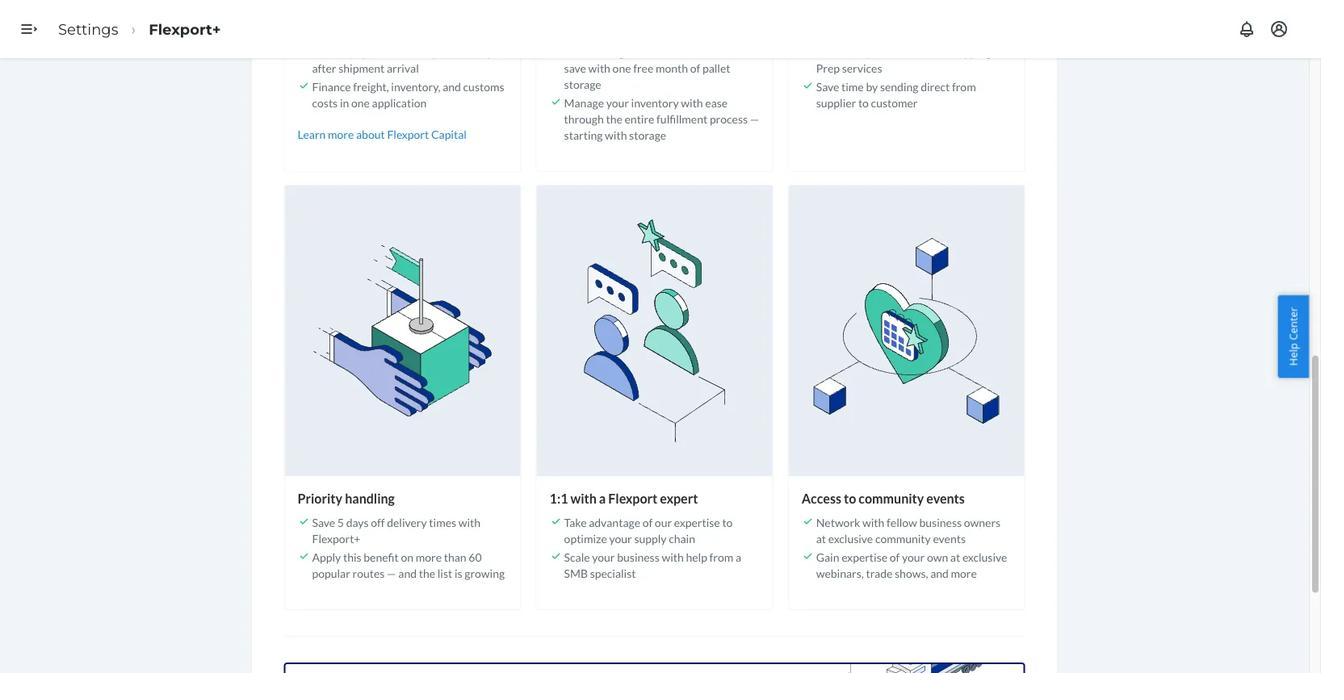 Task type: describe. For each thing, give the bounding box(es) containing it.
open navigation image
[[19, 19, 39, 39]]

after
[[312, 61, 337, 75]]

and up free
[[637, 45, 656, 59]]

optimize
[[564, 532, 607, 546]]

and up pallet
[[722, 45, 741, 59]]

growing
[[465, 567, 505, 580]]

ease
[[706, 96, 728, 109]]

one inside bundle freight and fulfillment — and save with one free month of pallet storage manage your inventory with ease through the entire fulfillment process — starting with storage
[[613, 61, 631, 75]]

inventory,
[[391, 80, 441, 93]]

apply
[[312, 550, 341, 564]]

application
[[372, 96, 427, 109]]

1 vertical spatial storage
[[629, 128, 667, 142]]

direct
[[921, 80, 950, 93]]

owners
[[964, 516, 1001, 529]]

routes
[[353, 567, 385, 580]]

customer
[[871, 96, 918, 109]]

in
[[340, 96, 349, 109]]

more inside network with fellow business owners at exclusive community events gain expertise of your own at exclusive webinars, trade shows, and more
[[951, 567, 977, 580]]

expert
[[660, 491, 698, 506]]

per
[[866, 45, 883, 59]]

0 horizontal spatial at
[[817, 532, 827, 546]]

0 vertical spatial community
[[859, 491, 924, 506]]

take advantage of our expertise to optimize your supply chain scale your business with help from a smb specialist
[[564, 516, 742, 580]]

0 vertical spatial —
[[711, 45, 720, 59]]

priority handling
[[298, 491, 395, 506]]

network with fellow business owners at exclusive community events gain expertise of your own at exclusive webinars, trade shows, and more
[[817, 516, 1008, 580]]

save for save $.10 per label on fba shipping prep services save time by sending direct from supplier to customer
[[817, 45, 840, 59]]

costs
[[312, 96, 338, 109]]

1 horizontal spatial at
[[951, 550, 961, 564]]

up
[[426, 45, 439, 59]]

customs
[[463, 80, 505, 93]]

learn
[[298, 127, 326, 141]]

entire
[[625, 112, 655, 126]]

120
[[453, 45, 473, 59]]

0 horizontal spatial more
[[328, 127, 354, 141]]

by
[[866, 80, 878, 93]]

fba
[[926, 45, 947, 59]]

60
[[469, 550, 482, 564]]

manage
[[564, 96, 604, 109]]

month
[[656, 61, 688, 75]]

network
[[817, 516, 861, 529]]

supplier
[[817, 96, 857, 109]]

days inside extend payment terms up to 120 days after shipment arrival finance freight, inventory, and customs costs in one application
[[475, 45, 498, 59]]

times
[[429, 516, 457, 529]]

terms
[[395, 45, 424, 59]]

sending
[[881, 80, 919, 93]]

a inside take advantage of our expertise to optimize your supply chain scale your business with help from a smb specialist
[[736, 550, 742, 564]]

benefit
[[364, 550, 399, 564]]

fellow
[[887, 516, 918, 529]]

to inside save $.10 per label on fba shipping prep services save time by sending direct from supplier to customer
[[859, 96, 869, 109]]

our
[[655, 516, 672, 529]]

payment
[[349, 45, 393, 59]]

from inside take advantage of our expertise to optimize your supply chain scale your business with help from a smb specialist
[[710, 550, 734, 564]]

trade
[[866, 567, 893, 580]]

chain
[[669, 532, 696, 546]]

settings
[[58, 20, 118, 38]]

1:1 with a flexport expert
[[550, 491, 698, 506]]

freight,
[[353, 80, 389, 93]]

freight
[[602, 45, 635, 59]]

access to community events
[[802, 491, 965, 506]]

help
[[686, 550, 708, 564]]

webinars,
[[817, 567, 864, 580]]

specialist
[[590, 567, 636, 580]]

list
[[438, 567, 453, 580]]

save
[[564, 61, 586, 75]]

0 vertical spatial events
[[927, 491, 965, 506]]

one inside extend payment terms up to 120 days after shipment arrival finance freight, inventory, and customs costs in one application
[[351, 96, 370, 109]]

shows,
[[895, 567, 929, 580]]

gain
[[817, 550, 840, 564]]

with down bundle
[[589, 61, 611, 75]]

breadcrumbs navigation
[[45, 6, 234, 53]]

events inside network with fellow business owners at exclusive community events gain expertise of your own at exclusive webinars, trade shows, and more
[[933, 532, 966, 546]]

shipping
[[949, 45, 992, 59]]

handling
[[345, 491, 395, 506]]

help center
[[1287, 308, 1301, 366]]

help
[[1287, 343, 1301, 366]]

with left ease
[[681, 96, 703, 109]]

prep
[[817, 61, 840, 75]]

about
[[356, 127, 385, 141]]

1 vertical spatial exclusive
[[963, 550, 1008, 564]]

business inside network with fellow business owners at exclusive community events gain expertise of your own at exclusive webinars, trade shows, and more
[[920, 516, 962, 529]]

with inside network with fellow business owners at exclusive community events gain expertise of your own at exclusive webinars, trade shows, and more
[[863, 516, 885, 529]]

flexport for capital
[[387, 127, 429, 141]]

2 horizontal spatial —
[[750, 112, 760, 126]]

popular
[[312, 567, 351, 580]]

is
[[455, 567, 463, 580]]

flexport for expert
[[609, 491, 658, 506]]

starting
[[564, 128, 603, 142]]

with inside take advantage of our expertise to optimize your supply chain scale your business with help from a smb specialist
[[662, 550, 684, 564]]

on inside save $.10 per label on fba shipping prep services save time by sending direct from supplier to customer
[[911, 45, 924, 59]]

flexport+ link
[[149, 20, 221, 38]]

expertise inside network with fellow business owners at exclusive community events gain expertise of your own at exclusive webinars, trade shows, and more
[[842, 550, 888, 564]]

with right 1:1
[[571, 491, 597, 506]]

to inside take advantage of our expertise to optimize your supply chain scale your business with help from a smb specialist
[[723, 516, 733, 529]]

1:1
[[550, 491, 568, 506]]



Task type: locate. For each thing, give the bounding box(es) containing it.
flexport
[[387, 127, 429, 141], [609, 491, 658, 506]]

your up shows,
[[902, 550, 925, 564]]

more right the learn
[[328, 127, 354, 141]]

days inside save 5 days off delivery times with flexport+ apply this benefit on more than 60 popular routes — and the list is growing
[[346, 516, 369, 529]]

community up fellow
[[859, 491, 924, 506]]

0 vertical spatial at
[[817, 532, 827, 546]]

0 horizontal spatial of
[[643, 516, 653, 529]]

fulfillment up the month
[[658, 45, 709, 59]]

flexport up advantage
[[609, 491, 658, 506]]

to
[[441, 45, 451, 59], [859, 96, 869, 109], [844, 491, 857, 506], [723, 516, 733, 529]]

the left entire
[[606, 112, 623, 126]]

— inside save 5 days off delivery times with flexport+ apply this benefit on more than 60 popular routes — and the list is growing
[[387, 567, 396, 580]]

exclusive down network at the bottom right of page
[[829, 532, 874, 546]]

events up owners
[[927, 491, 965, 506]]

1 vertical spatial on
[[401, 550, 414, 564]]

2 vertical spatial more
[[951, 567, 977, 580]]

1 vertical spatial business
[[617, 550, 660, 564]]

delivery
[[387, 516, 427, 529]]

$.10
[[842, 45, 864, 59]]

1 vertical spatial at
[[951, 550, 961, 564]]

flexport+
[[149, 20, 221, 38], [312, 532, 361, 546]]

more up list
[[416, 550, 442, 564]]

1 vertical spatial days
[[346, 516, 369, 529]]

bundle freight and fulfillment — and save with one free month of pallet storage manage your inventory with ease through the entire fulfillment process — starting with storage
[[564, 45, 760, 142]]

1 vertical spatial a
[[736, 550, 742, 564]]

to inside extend payment terms up to 120 days after shipment arrival finance freight, inventory, and customs costs in one application
[[441, 45, 451, 59]]

fulfillment
[[658, 45, 709, 59], [657, 112, 708, 126]]

with down chain
[[662, 550, 684, 564]]

1 horizontal spatial —
[[711, 45, 720, 59]]

expertise inside take advantage of our expertise to optimize your supply chain scale your business with help from a smb specialist
[[674, 516, 720, 529]]

from right the help
[[710, 550, 734, 564]]

1 vertical spatial save
[[817, 80, 840, 93]]

exclusive
[[829, 532, 874, 546], [963, 550, 1008, 564]]

than
[[444, 550, 467, 564]]

fulfillment down inventory
[[657, 112, 708, 126]]

0 vertical spatial flexport+
[[149, 20, 221, 38]]

from right the 'direct'
[[953, 80, 976, 93]]

0 horizontal spatial on
[[401, 550, 414, 564]]

0 vertical spatial days
[[475, 45, 498, 59]]

0 horizontal spatial a
[[599, 491, 606, 506]]

of inside take advantage of our expertise to optimize your supply chain scale your business with help from a smb specialist
[[643, 516, 653, 529]]

settings link
[[58, 20, 118, 38]]

2 vertical spatial —
[[387, 567, 396, 580]]

save up the prep
[[817, 45, 840, 59]]

bundle
[[564, 45, 599, 59]]

save left 5
[[312, 516, 335, 529]]

0 horizontal spatial business
[[617, 550, 660, 564]]

1 vertical spatial from
[[710, 550, 734, 564]]

free
[[634, 61, 654, 75]]

and left customs
[[443, 80, 461, 93]]

exclusive down owners
[[963, 550, 1008, 564]]

the inside save 5 days off delivery times with flexport+ apply this benefit on more than 60 popular routes — and the list is growing
[[419, 567, 435, 580]]

flexport+ inside breadcrumbs navigation
[[149, 20, 221, 38]]

arrival
[[387, 61, 419, 75]]

days right 5
[[346, 516, 369, 529]]

supply
[[635, 532, 667, 546]]

0 vertical spatial exclusive
[[829, 532, 874, 546]]

storage down save
[[564, 77, 602, 91]]

finance
[[312, 80, 351, 93]]

your inside network with fellow business owners at exclusive community events gain expertise of your own at exclusive webinars, trade shows, and more
[[902, 550, 925, 564]]

1 horizontal spatial the
[[606, 112, 623, 126]]

to down "by" on the top
[[859, 96, 869, 109]]

1 vertical spatial more
[[416, 550, 442, 564]]

0 horizontal spatial exclusive
[[829, 532, 874, 546]]

save for save 5 days off delivery times with flexport+ apply this benefit on more than 60 popular routes — and the list is growing
[[312, 516, 335, 529]]

off
[[371, 516, 385, 529]]

2 horizontal spatial of
[[890, 550, 900, 564]]

0 vertical spatial one
[[613, 61, 631, 75]]

expertise up chain
[[674, 516, 720, 529]]

1 vertical spatial expertise
[[842, 550, 888, 564]]

days right 120
[[475, 45, 498, 59]]

your up entire
[[606, 96, 629, 109]]

1 horizontal spatial flexport+
[[312, 532, 361, 546]]

1 horizontal spatial expertise
[[842, 550, 888, 564]]

2 vertical spatial of
[[890, 550, 900, 564]]

0 vertical spatial expertise
[[674, 516, 720, 529]]

0 vertical spatial a
[[599, 491, 606, 506]]

1 horizontal spatial business
[[920, 516, 962, 529]]

time
[[842, 80, 864, 93]]

0 vertical spatial the
[[606, 112, 623, 126]]

more inside save 5 days off delivery times with flexport+ apply this benefit on more than 60 popular routes — and the list is growing
[[416, 550, 442, 564]]

priority
[[298, 491, 343, 506]]

0 vertical spatial business
[[920, 516, 962, 529]]

to up network at the bottom right of page
[[844, 491, 857, 506]]

shipment
[[339, 61, 385, 75]]

of up trade
[[890, 550, 900, 564]]

2 vertical spatial save
[[312, 516, 335, 529]]

0 vertical spatial on
[[911, 45, 924, 59]]

0 vertical spatial save
[[817, 45, 840, 59]]

— down 'benefit'
[[387, 567, 396, 580]]

1 vertical spatial flexport+
[[312, 532, 361, 546]]

and inside save 5 days off delivery times with flexport+ apply this benefit on more than 60 popular routes — and the list is growing
[[399, 567, 417, 580]]

0 vertical spatial more
[[328, 127, 354, 141]]

1 vertical spatial —
[[750, 112, 760, 126]]

with right times
[[459, 516, 481, 529]]

your up specialist
[[592, 550, 615, 564]]

and inside extend payment terms up to 120 days after shipment arrival finance freight, inventory, and customs costs in one application
[[443, 80, 461, 93]]

— right "process"
[[750, 112, 760, 126]]

services
[[842, 61, 883, 75]]

pallet
[[703, 61, 731, 75]]

business down supply
[[617, 550, 660, 564]]

0 vertical spatial fulfillment
[[658, 45, 709, 59]]

more
[[328, 127, 354, 141], [416, 550, 442, 564], [951, 567, 977, 580]]

of left our
[[643, 516, 653, 529]]

save up supplier
[[817, 80, 840, 93]]

extend
[[312, 45, 347, 59]]

1 horizontal spatial of
[[691, 61, 701, 75]]

to right up
[[441, 45, 451, 59]]

one down freight
[[613, 61, 631, 75]]

this
[[343, 550, 362, 564]]

0 vertical spatial of
[[691, 61, 701, 75]]

help center button
[[1278, 295, 1310, 378]]

0 horizontal spatial flexport+
[[149, 20, 221, 38]]

0 horizontal spatial one
[[351, 96, 370, 109]]

1 horizontal spatial on
[[911, 45, 924, 59]]

1 vertical spatial fulfillment
[[657, 112, 708, 126]]

expertise
[[674, 516, 720, 529], [842, 550, 888, 564]]

1 horizontal spatial storage
[[629, 128, 667, 142]]

1 horizontal spatial more
[[416, 550, 442, 564]]

with down entire
[[605, 128, 627, 142]]

1 vertical spatial flexport
[[609, 491, 658, 506]]

0 horizontal spatial flexport
[[387, 127, 429, 141]]

community
[[859, 491, 924, 506], [876, 532, 931, 546]]

business inside take advantage of our expertise to optimize your supply chain scale your business with help from a smb specialist
[[617, 550, 660, 564]]

your down advantage
[[610, 532, 632, 546]]

1 vertical spatial the
[[419, 567, 435, 580]]

save $.10 per label on fba shipping prep services save time by sending direct from supplier to customer
[[817, 45, 992, 109]]

capital
[[431, 127, 467, 141]]

take
[[564, 516, 587, 529]]

0 horizontal spatial the
[[419, 567, 435, 580]]

with down access to community events
[[863, 516, 885, 529]]

2 horizontal spatial more
[[951, 567, 977, 580]]

business
[[920, 516, 962, 529], [617, 550, 660, 564]]

extend payment terms up to 120 days after shipment arrival finance freight, inventory, and customs costs in one application
[[312, 45, 505, 109]]

flexport down application
[[387, 127, 429, 141]]

0 horizontal spatial expertise
[[674, 516, 720, 529]]

scale
[[564, 550, 590, 564]]

1 vertical spatial community
[[876, 532, 931, 546]]

community down fellow
[[876, 532, 931, 546]]

1 vertical spatial one
[[351, 96, 370, 109]]

—
[[711, 45, 720, 59], [750, 112, 760, 126], [387, 567, 396, 580]]

from inside save $.10 per label on fba shipping prep services save time by sending direct from supplier to customer
[[953, 80, 976, 93]]

a right the help
[[736, 550, 742, 564]]

inventory
[[631, 96, 679, 109]]

of inside bundle freight and fulfillment — and save with one free month of pallet storage manage your inventory with ease through the entire fulfillment process — starting with storage
[[691, 61, 701, 75]]

learn more about flexport capital
[[298, 127, 467, 141]]

0 vertical spatial from
[[953, 80, 976, 93]]

1 horizontal spatial from
[[953, 80, 976, 93]]

events up own
[[933, 532, 966, 546]]

a
[[599, 491, 606, 506], [736, 550, 742, 564]]

0 horizontal spatial days
[[346, 516, 369, 529]]

to right our
[[723, 516, 733, 529]]

storage
[[564, 77, 602, 91], [629, 128, 667, 142]]

one
[[613, 61, 631, 75], [351, 96, 370, 109]]

flexport+ inside save 5 days off delivery times with flexport+ apply this benefit on more than 60 popular routes — and the list is growing
[[312, 532, 361, 546]]

0 horizontal spatial from
[[710, 550, 734, 564]]

and down own
[[931, 567, 949, 580]]

0 horizontal spatial storage
[[564, 77, 602, 91]]

of left pallet
[[691, 61, 701, 75]]

0 horizontal spatial —
[[387, 567, 396, 580]]

of inside network with fellow business owners at exclusive community events gain expertise of your own at exclusive webinars, trade shows, and more
[[890, 550, 900, 564]]

1 horizontal spatial exclusive
[[963, 550, 1008, 564]]

advantage
[[589, 516, 641, 529]]

open notifications image
[[1238, 19, 1257, 39]]

of for and
[[691, 61, 701, 75]]

and down 'benefit'
[[399, 567, 417, 580]]

on right 'benefit'
[[401, 550, 414, 564]]

storage down entire
[[629, 128, 667, 142]]

label
[[885, 45, 909, 59]]

— up pallet
[[711, 45, 720, 59]]

1 horizontal spatial flexport
[[609, 491, 658, 506]]

expertise up trade
[[842, 550, 888, 564]]

center
[[1287, 308, 1301, 341]]

1 vertical spatial of
[[643, 516, 653, 529]]

one right in
[[351, 96, 370, 109]]

with
[[589, 61, 611, 75], [681, 96, 703, 109], [605, 128, 627, 142], [571, 491, 597, 506], [459, 516, 481, 529], [863, 516, 885, 529], [662, 550, 684, 564]]

your inside bundle freight and fulfillment — and save with one free month of pallet storage manage your inventory with ease through the entire fulfillment process — starting with storage
[[606, 96, 629, 109]]

1 horizontal spatial a
[[736, 550, 742, 564]]

on left fba
[[911, 45, 924, 59]]

0 vertical spatial storage
[[564, 77, 602, 91]]

and
[[637, 45, 656, 59], [722, 45, 741, 59], [443, 80, 461, 93], [399, 567, 417, 580], [931, 567, 949, 580]]

of for at
[[890, 550, 900, 564]]

5
[[338, 516, 344, 529]]

from
[[953, 80, 976, 93], [710, 550, 734, 564]]

a up advantage
[[599, 491, 606, 506]]

community inside network with fellow business owners at exclusive community events gain expertise of your own at exclusive webinars, trade shows, and more
[[876, 532, 931, 546]]

save 5 days off delivery times with flexport+ apply this benefit on more than 60 popular routes — and the list is growing
[[312, 516, 505, 580]]

through
[[564, 112, 604, 126]]

process
[[710, 112, 748, 126]]

open account menu image
[[1270, 19, 1289, 39]]

save inside save 5 days off delivery times with flexport+ apply this benefit on more than 60 popular routes — and the list is growing
[[312, 516, 335, 529]]

the inside bundle freight and fulfillment — and save with one free month of pallet storage manage your inventory with ease through the entire fulfillment process — starting with storage
[[606, 112, 623, 126]]

at up gain
[[817, 532, 827, 546]]

at right own
[[951, 550, 961, 564]]

1 horizontal spatial one
[[613, 61, 631, 75]]

the left list
[[419, 567, 435, 580]]

1 vertical spatial events
[[933, 532, 966, 546]]

1 horizontal spatial days
[[475, 45, 498, 59]]

own
[[927, 550, 949, 564]]

on
[[911, 45, 924, 59], [401, 550, 414, 564]]

smb
[[564, 567, 588, 580]]

more right shows,
[[951, 567, 977, 580]]

with inside save 5 days off delivery times with flexport+ apply this benefit on more than 60 popular routes — and the list is growing
[[459, 516, 481, 529]]

business up own
[[920, 516, 962, 529]]

days
[[475, 45, 498, 59], [346, 516, 369, 529]]

0 vertical spatial flexport
[[387, 127, 429, 141]]

and inside network with fellow business owners at exclusive community events gain expertise of your own at exclusive webinars, trade shows, and more
[[931, 567, 949, 580]]

access
[[802, 491, 842, 506]]

on inside save 5 days off delivery times with flexport+ apply this benefit on more than 60 popular routes — and the list is growing
[[401, 550, 414, 564]]

learn more about flexport capital link
[[298, 127, 467, 141]]



Task type: vqa. For each thing, say whether or not it's contained in the screenshot.
CONDITION to the top
no



